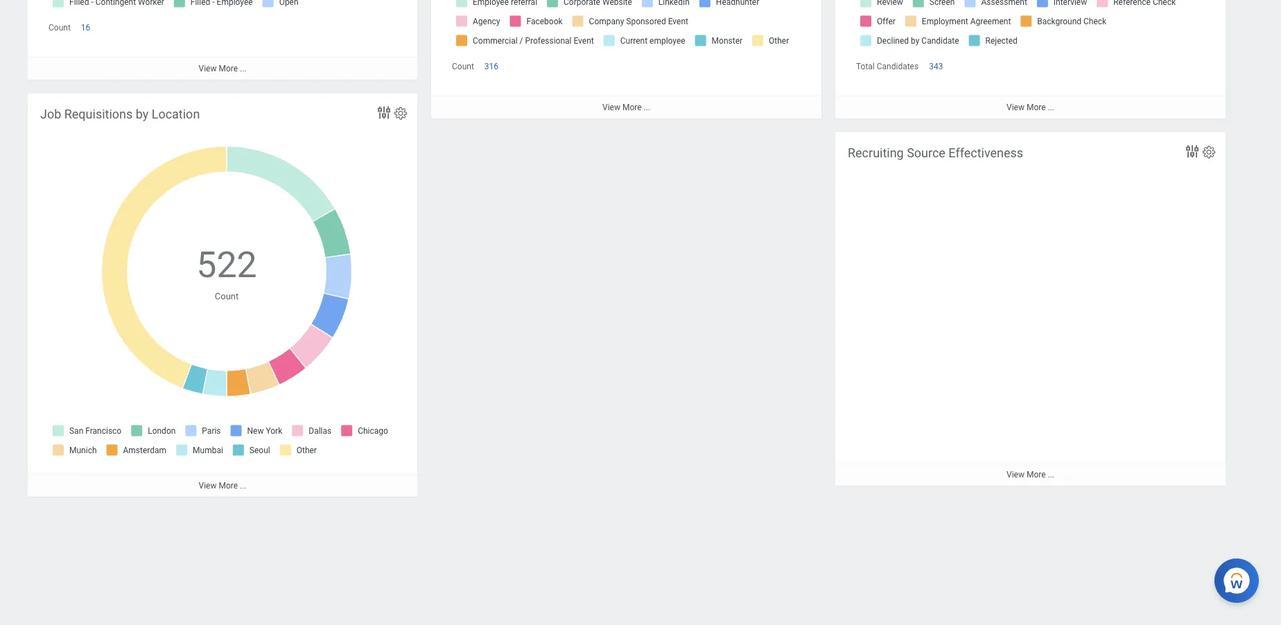 Task type: vqa. For each thing, say whether or not it's contained in the screenshot.
Effectiveness
yes



Task type: describe. For each thing, give the bounding box(es) containing it.
recruiting source effectiveness
[[848, 146, 1024, 160]]

count for 16
[[49, 23, 71, 32]]

316
[[485, 61, 499, 71]]

more for 16
[[219, 64, 238, 73]]

343
[[929, 61, 943, 71]]

more for 343
[[1027, 102, 1046, 112]]

522 button
[[196, 241, 259, 289]]

requisitions
[[64, 107, 133, 121]]

by
[[136, 107, 149, 121]]

headcount & open positions element
[[28, 0, 418, 80]]

view for 343
[[1007, 102, 1025, 112]]

configure recruiting source effectiveness image
[[1202, 145, 1217, 160]]

316 button
[[485, 61, 501, 72]]

count inside "job requisitions by location" element
[[215, 291, 239, 301]]

view more ... link for 343
[[836, 96, 1226, 118]]

... for 343
[[1048, 102, 1055, 112]]

more inside "job requisitions by location" element
[[219, 481, 238, 491]]

16 button
[[81, 22, 92, 33]]

performance by hiring source element
[[431, 0, 822, 118]]

view more ... link for 16
[[28, 57, 418, 80]]

location
[[152, 107, 200, 121]]

configure job requisitions by location image
[[393, 106, 408, 121]]

view for 16
[[199, 64, 217, 73]]



Task type: locate. For each thing, give the bounding box(es) containing it.
job
[[40, 107, 61, 121]]

view for 316
[[603, 102, 621, 112]]

more inside candidate pipeline summary element
[[1027, 102, 1046, 112]]

0 vertical spatial count
[[49, 23, 71, 32]]

522
[[196, 244, 257, 286]]

16
[[81, 23, 90, 32]]

recruiting source effectiveness element
[[836, 132, 1226, 594]]

candidate pipeline summary element
[[836, 0, 1226, 118]]

view inside headcount & open positions element
[[199, 64, 217, 73]]

count inside performance by hiring source element
[[452, 61, 474, 71]]

view more ... inside "job requisitions by location" element
[[199, 481, 247, 491]]

source
[[907, 146, 946, 160]]

... inside headcount & open positions element
[[240, 64, 247, 73]]

count
[[49, 23, 71, 32], [452, 61, 474, 71], [215, 291, 239, 301]]

...
[[240, 64, 247, 73], [644, 102, 651, 112], [1048, 102, 1055, 112], [240, 481, 247, 491]]

job requisitions by location element
[[28, 93, 418, 497]]

... for 16
[[240, 64, 247, 73]]

view inside "job requisitions by location" element
[[199, 481, 217, 491]]

total candidates
[[857, 61, 919, 71]]

343 button
[[929, 61, 946, 72]]

2 vertical spatial count
[[215, 291, 239, 301]]

1 horizontal spatial count
[[215, 291, 239, 301]]

candidates
[[877, 61, 919, 71]]

view more ... for 343
[[1007, 102, 1055, 112]]

view more ... for 16
[[199, 64, 247, 73]]

count for 316
[[452, 61, 474, 71]]

2 horizontal spatial count
[[452, 61, 474, 71]]

view
[[199, 64, 217, 73], [603, 102, 621, 112], [1007, 102, 1025, 112], [199, 481, 217, 491]]

view inside candidate pipeline summary element
[[1007, 102, 1025, 112]]

count down 522 button
[[215, 291, 239, 301]]

... inside candidate pipeline summary element
[[1048, 102, 1055, 112]]

view more ... inside performance by hiring source element
[[603, 102, 651, 112]]

more inside performance by hiring source element
[[623, 102, 642, 112]]

view more ... link for 316
[[431, 96, 822, 118]]

count left 316
[[452, 61, 474, 71]]

job requisitions by location
[[40, 107, 200, 121]]

view more ... for 316
[[603, 102, 651, 112]]

view more ...
[[199, 64, 247, 73], [603, 102, 651, 112], [1007, 102, 1055, 112], [199, 481, 247, 491]]

view more ... inside headcount & open positions element
[[199, 64, 247, 73]]

recruiting
[[848, 146, 904, 160]]

configure and view chart data image
[[376, 104, 393, 121]]

... for 316
[[644, 102, 651, 112]]

count left '16'
[[49, 23, 71, 32]]

more inside headcount & open positions element
[[219, 64, 238, 73]]

1 vertical spatial count
[[452, 61, 474, 71]]

0 horizontal spatial count
[[49, 23, 71, 32]]

more
[[219, 64, 238, 73], [623, 102, 642, 112], [1027, 102, 1046, 112], [219, 481, 238, 491]]

view more ... inside candidate pipeline summary element
[[1007, 102, 1055, 112]]

view more ... link
[[28, 57, 418, 80], [431, 96, 822, 118], [836, 96, 1226, 118], [28, 474, 418, 497]]

more for 316
[[623, 102, 642, 112]]

total
[[857, 61, 875, 71]]

effectiveness
[[949, 146, 1024, 160]]

... inside performance by hiring source element
[[644, 102, 651, 112]]

... inside "job requisitions by location" element
[[240, 481, 247, 491]]

view inside performance by hiring source element
[[603, 102, 621, 112]]

configure and view chart data image
[[1185, 143, 1201, 160]]



